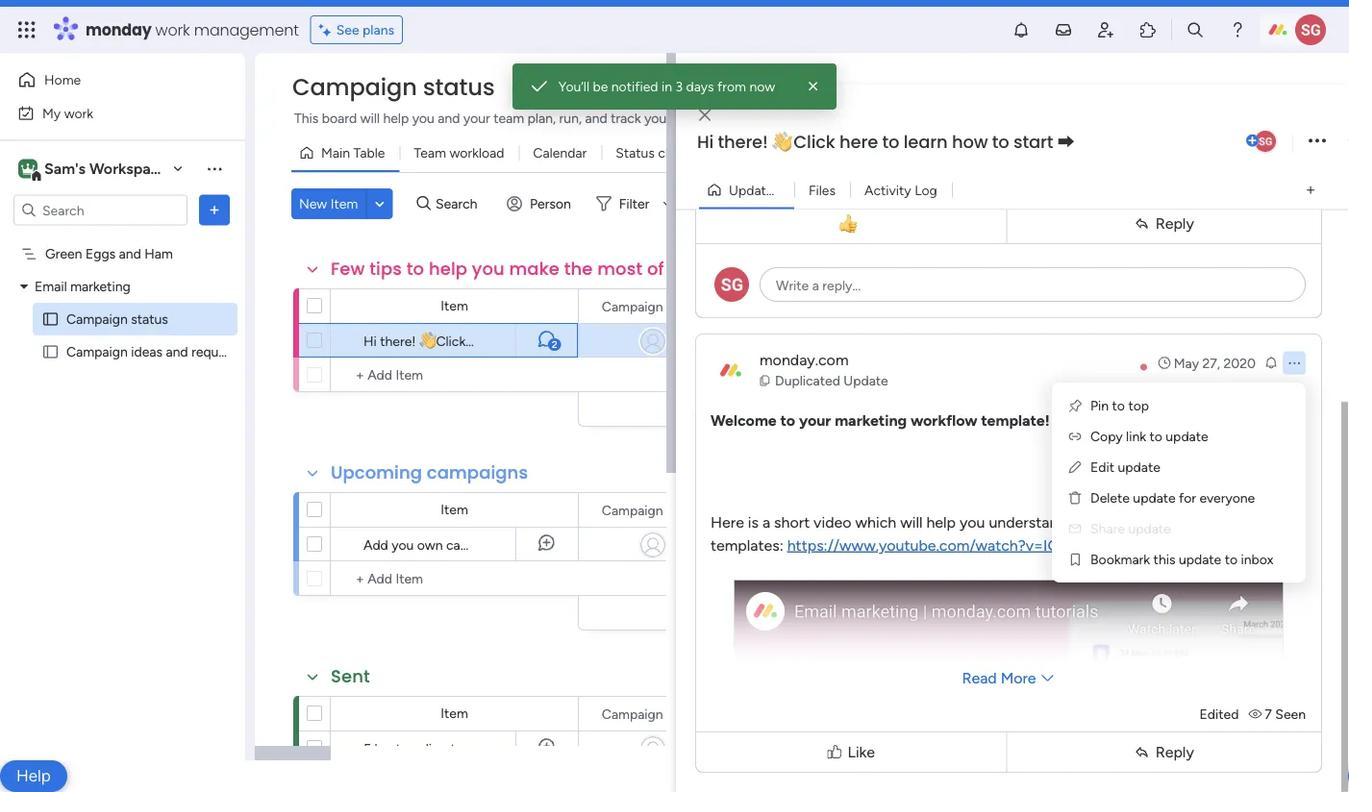 Task type: describe. For each thing, give the bounding box(es) containing it.
add view image
[[1307, 183, 1315, 197]]

1 vertical spatial close image
[[699, 108, 711, 122]]

5 best cycling trails
[[364, 741, 480, 757]]

1 horizontal spatial status
[[423, 71, 495, 103]]

1 horizontal spatial marketing
[[835, 411, 907, 429]]

monday work management
[[86, 19, 299, 40]]

campaign for 'campaign owner' field associated with campaigns
[[602, 502, 663, 518]]

there! inside field
[[718, 130, 768, 154]]

0 vertical spatial sam green image
[[1296, 14, 1326, 45]]

Hi there! 👋  Click here to learn how to start ➡️ field
[[692, 130, 1243, 155]]

like
[[848, 743, 875, 762]]

best
[[375, 741, 401, 757]]

campaign's
[[713, 110, 781, 126]]

workload
[[450, 145, 504, 161]]

duplicated
[[775, 373, 840, 389]]

workspace selection element
[[18, 157, 169, 182]]

a inside here is a short video which will help you understand how to work with these templates:
[[763, 513, 771, 531]]

Search in workspace field
[[40, 199, 161, 221]]

upcoming
[[331, 461, 422, 485]]

trails
[[451, 741, 480, 757]]

select product image
[[17, 20, 37, 39]]

email marketing
[[35, 278, 131, 295]]

add to favorites image
[[541, 77, 560, 97]]

item inside new item button
[[331, 196, 358, 212]]

1 vertical spatial sam green image
[[1253, 129, 1278, 154]]

7 seen
[[1265, 706, 1306, 723]]

you'll be notified in 3 days from now
[[559, 78, 775, 95]]

1 horizontal spatial this
[[1154, 552, 1176, 568]]

main
[[321, 145, 350, 161]]

share update
[[1091, 521, 1171, 537]]

workspace.
[[883, 110, 951, 126]]

calendar button
[[519, 138, 601, 168]]

2 horizontal spatial your
[[799, 411, 831, 429]]

team workload button
[[400, 138, 519, 168]]

of
[[647, 257, 664, 281]]

options image
[[1287, 355, 1302, 371]]

top
[[1129, 398, 1149, 414]]

click inside field
[[794, 130, 835, 154]]

Few tips to help you make the most of this template :) field
[[326, 257, 804, 282]]

caret down image
[[20, 280, 28, 293]]

edit update
[[1091, 459, 1161, 476]]

team
[[414, 145, 446, 161]]

copy link to update
[[1091, 428, 1209, 445]]

you inside field
[[472, 257, 505, 281]]

sam's
[[44, 160, 86, 178]]

bookmark
[[1091, 552, 1150, 568]]

help for to
[[429, 257, 467, 281]]

you right add on the left bottom
[[392, 537, 414, 553]]

which
[[855, 513, 897, 531]]

0 horizontal spatial your
[[463, 110, 490, 126]]

angle down image
[[375, 197, 384, 211]]

arrow down image
[[656, 192, 679, 215]]

1 vertical spatial hi there! 👋  click here to learn how to start ➡️
[[364, 333, 638, 349]]

chart
[[658, 145, 689, 161]]

plans
[[363, 22, 394, 38]]

and up team workload button
[[438, 110, 460, 126]]

be
[[593, 78, 608, 95]]

0 vertical spatial campaign status
[[292, 71, 495, 103]]

for
[[1179, 490, 1197, 506]]

ideas
[[131, 344, 163, 360]]

these
[[1194, 513, 1232, 531]]

campaign owner field for campaigns
[[597, 500, 709, 521]]

my
[[42, 105, 61, 121]]

will inside this board will help you and your team plan, run, and track your entire campaign's workflow in one workspace. button
[[360, 110, 380, 126]]

reply for second reply button from the top of the page
[[1156, 743, 1194, 762]]

campaign ideas and requests
[[66, 344, 244, 360]]

template!
[[981, 411, 1050, 429]]

most
[[598, 257, 643, 281]]

3 campaign owner from the top
[[602, 706, 704, 722]]

status inside list box
[[131, 311, 168, 327]]

run,
[[559, 110, 582, 126]]

campaign owner field for tips
[[597, 296, 709, 317]]

how inside here is a short video which will help you understand how to work with these templates:
[[1071, 513, 1100, 531]]

updates
[[729, 182, 780, 198]]

list box containing green eggs and ham
[[0, 234, 245, 628]]

team workload
[[414, 145, 504, 161]]

1 vertical spatial hi
[[364, 333, 377, 349]]

home button
[[12, 64, 207, 95]]

pin
[[1091, 398, 1109, 414]]

updates / 2
[[729, 182, 799, 198]]

entire
[[675, 110, 710, 126]]

1 horizontal spatial options image
[[1309, 128, 1326, 154]]

share update menu item
[[1068, 517, 1291, 541]]

v2 seen image
[[1249, 706, 1265, 723]]

2020
[[1224, 355, 1256, 371]]

share update image
[[1068, 521, 1083, 537]]

add you own campaign
[[364, 537, 505, 553]]

0 horizontal spatial options image
[[205, 201, 224, 220]]

7
[[1265, 706, 1272, 723]]

campaign owner for tips
[[602, 298, 704, 315]]

hi there! 👋  click here to learn how to start ➡️ inside field
[[697, 130, 1075, 154]]

see plans button
[[310, 15, 403, 44]]

filter
[[619, 196, 650, 212]]

monday.com
[[760, 351, 849, 369]]

team
[[494, 110, 524, 126]]

here
[[711, 513, 744, 531]]

will inside here is a short video which will help you understand how to work with these templates:
[[900, 513, 923, 531]]

one
[[857, 110, 879, 126]]

work for my
[[64, 105, 93, 121]]

owner for tips
[[667, 298, 704, 315]]

hi inside 'hi there! 👋  click here to learn how to start ➡️' field
[[697, 130, 714, 154]]

make
[[509, 257, 560, 281]]

seen
[[1276, 706, 1306, 723]]

2 inside 'button'
[[552, 339, 557, 351]]

👋 inside field
[[772, 130, 790, 154]]

help inside here is a short video which will help you understand how to work with these templates:
[[927, 513, 956, 531]]

learn inside field
[[904, 130, 948, 154]]

27,
[[1203, 355, 1220, 371]]

this board will help you and your team plan, run, and track your entire campaign's workflow in one workspace. button
[[291, 107, 951, 130]]

more
[[1001, 669, 1036, 687]]

0 horizontal spatial 👋
[[419, 333, 433, 349]]

item for sent
[[441, 705, 468, 722]]

person
[[530, 196, 571, 212]]

update for share update
[[1129, 521, 1171, 537]]

update for delete update for everyone
[[1133, 490, 1176, 506]]

reply for 1st reply button from the top
[[1156, 214, 1194, 233]]

tips
[[370, 257, 402, 281]]

copy link to update image
[[1068, 429, 1083, 444]]

copy
[[1091, 428, 1123, 445]]

reminder image
[[1264, 355, 1279, 370]]

work inside here is a short video which will help you understand how to work with these templates:
[[1123, 513, 1156, 531]]

Sent field
[[326, 665, 375, 690]]

understand
[[989, 513, 1067, 531]]

edit update image
[[1068, 460, 1083, 475]]

now
[[750, 78, 775, 95]]

welcome
[[711, 411, 777, 429]]

delete update for everyone
[[1091, 490, 1255, 506]]

new item button
[[291, 189, 366, 219]]

here inside field
[[840, 130, 878, 154]]

3 owner from the top
[[667, 706, 704, 722]]

campaign owner for campaigns
[[602, 502, 704, 518]]

invite members image
[[1096, 20, 1116, 39]]

may
[[1174, 355, 1199, 371]]

help image
[[1228, 20, 1247, 39]]

few
[[331, 257, 365, 281]]

you inside button
[[412, 110, 435, 126]]

filter button
[[588, 189, 679, 219]]

show board description image
[[508, 78, 531, 97]]

1 vertical spatial start
[[593, 333, 621, 349]]

1 horizontal spatial your
[[644, 110, 671, 126]]

campaign for first 'campaign owner' field from the bottom of the page
[[602, 706, 663, 722]]

new item
[[299, 196, 358, 212]]

campaign for 'campaign owner' field associated with tips
[[602, 298, 663, 315]]

owner for campaigns
[[667, 502, 704, 518]]

0 horizontal spatial click
[[436, 333, 466, 349]]

:)
[[791, 257, 804, 281]]



Task type: vqa. For each thing, say whether or not it's contained in the screenshot.
CHANGE EMAIL ADDRESS link
no



Task type: locate. For each thing, give the bounding box(es) containing it.
hi down tips
[[364, 333, 377, 349]]

ham
[[144, 246, 173, 262]]

click up + add item text box
[[436, 333, 466, 349]]

sent
[[331, 665, 370, 689]]

0 horizontal spatial work
[[64, 105, 93, 121]]

0 vertical spatial status
[[423, 71, 495, 103]]

calendar
[[533, 145, 587, 161]]

0 vertical spatial options image
[[1309, 128, 1326, 154]]

edited
[[1200, 706, 1239, 723]]

workspace image
[[21, 158, 35, 179]]

marketing inside list box
[[70, 278, 131, 295]]

1 vertical spatial workflow
[[911, 411, 978, 429]]

1 horizontal spatial 2
[[792, 182, 799, 198]]

your right track in the left of the page
[[644, 110, 671, 126]]

item for few tips to help you make the most of this template :)
[[441, 298, 468, 314]]

will
[[360, 110, 380, 126], [900, 513, 923, 531]]

see
[[336, 22, 359, 38]]

status
[[616, 145, 655, 161]]

you'll be notified in 3 days from now alert
[[512, 63, 837, 110]]

notifications image
[[1012, 20, 1031, 39]]

1 vertical spatial campaign owner
[[602, 502, 704, 518]]

help
[[16, 767, 51, 786]]

status
[[423, 71, 495, 103], [131, 311, 168, 327]]

options image
[[1309, 128, 1326, 154], [205, 201, 224, 220]]

link
[[1126, 428, 1146, 445]]

1 horizontal spatial here
[[840, 130, 878, 154]]

1 vertical spatial will
[[900, 513, 923, 531]]

2 vertical spatial work
[[1123, 513, 1156, 531]]

1 vertical spatial 👋
[[419, 333, 433, 349]]

0 horizontal spatial a
[[763, 513, 771, 531]]

workflow left template!
[[911, 411, 978, 429]]

there! up + add item text box
[[380, 333, 416, 349]]

+ Add Item text field
[[340, 364, 569, 387]]

options image up add view image
[[1309, 128, 1326, 154]]

sam green image
[[1296, 14, 1326, 45], [1253, 129, 1278, 154]]

apps image
[[1139, 20, 1158, 39]]

0 horizontal spatial marketing
[[70, 278, 131, 295]]

1 vertical spatial ➡️
[[624, 333, 638, 349]]

updates / 2 button
[[699, 175, 799, 205]]

item up + add item text box
[[441, 298, 468, 314]]

you'll
[[559, 78, 590, 95]]

0 vertical spatial there!
[[718, 130, 768, 154]]

Campaign owner field
[[597, 296, 709, 317], [597, 500, 709, 521], [597, 704, 709, 725]]

1 vertical spatial there!
[[380, 333, 416, 349]]

0 vertical spatial learn
[[904, 130, 948, 154]]

2 reply from the top
[[1156, 743, 1194, 762]]

1 vertical spatial here
[[469, 333, 496, 349]]

close image inside you'll be notified in 3 days from now "alert"
[[804, 77, 823, 96]]

1 reply button from the top
[[1011, 208, 1318, 239]]

1 vertical spatial reply
[[1156, 743, 1194, 762]]

reply
[[1156, 214, 1194, 233], [1156, 743, 1194, 762]]

update up with on the bottom right of page
[[1133, 490, 1176, 506]]

marketing
[[70, 278, 131, 295], [835, 411, 907, 429]]

hi there! 👋  click here to learn how to start ➡️ up + add item text box
[[364, 333, 638, 349]]

0 vertical spatial hi there! 👋  click here to learn how to start ➡️
[[697, 130, 1075, 154]]

work
[[155, 19, 190, 40], [64, 105, 93, 121], [1123, 513, 1156, 531]]

here is a short video which will help you understand how to work with these templates:
[[711, 513, 1232, 554]]

0 horizontal spatial learn
[[515, 333, 545, 349]]

0 horizontal spatial close image
[[699, 108, 711, 122]]

Campaign status field
[[288, 71, 500, 103]]

start inside 'hi there! 👋  click here to learn how to start ➡️' field
[[1014, 130, 1053, 154]]

here up + add item text box
[[469, 333, 496, 349]]

0 vertical spatial workflow
[[784, 110, 840, 126]]

1 horizontal spatial in
[[843, 110, 853, 126]]

campaign
[[292, 71, 417, 103], [602, 298, 663, 315], [66, 311, 128, 327], [66, 344, 128, 360], [602, 502, 663, 518], [602, 706, 663, 722]]

1 campaign owner from the top
[[602, 298, 704, 315]]

activity log
[[865, 182, 938, 198]]

this down share update "menu item"
[[1154, 552, 1176, 568]]

pin to top image
[[1068, 398, 1083, 414]]

campaign status up ideas
[[66, 311, 168, 327]]

0 vertical spatial public board image
[[41, 310, 60, 328]]

share
[[1091, 521, 1125, 537]]

1 horizontal spatial a
[[812, 277, 819, 294]]

0 vertical spatial in
[[662, 78, 672, 95]]

close image right now
[[804, 77, 823, 96]]

2 public board image from the top
[[41, 343, 60, 361]]

a right write
[[812, 277, 819, 294]]

0 vertical spatial reply button
[[1011, 208, 1318, 239]]

you inside here is a short video which will help you understand how to work with these templates:
[[960, 513, 985, 531]]

➡️ inside field
[[1058, 130, 1075, 154]]

help for will
[[383, 110, 409, 126]]

0 vertical spatial campaign owner field
[[597, 296, 709, 317]]

5
[[364, 741, 371, 757]]

1 campaign owner field from the top
[[597, 296, 709, 317]]

+ Add Item text field
[[340, 567, 491, 591]]

0 horizontal spatial 2
[[552, 339, 557, 351]]

this board will help you and your team plan, run, and track your entire campaign's workflow in one workspace.
[[294, 110, 951, 126]]

2 reply button from the top
[[1011, 737, 1318, 768]]

campaign status
[[292, 71, 495, 103], [66, 311, 168, 327]]

your left team
[[463, 110, 490, 126]]

item right new
[[331, 196, 358, 212]]

v2 search image
[[417, 193, 431, 215]]

marketing down update
[[835, 411, 907, 429]]

delete
[[1091, 490, 1130, 506]]

options image down "workspace options" "icon"
[[205, 201, 224, 220]]

update
[[844, 373, 888, 389]]

1 horizontal spatial sam green image
[[1296, 14, 1326, 45]]

management
[[194, 19, 299, 40]]

2 owner from the top
[[667, 502, 704, 518]]

help
[[383, 110, 409, 126], [429, 257, 467, 281], [927, 513, 956, 531]]

1 vertical spatial a
[[763, 513, 771, 531]]

2 horizontal spatial how
[[1071, 513, 1100, 531]]

1 horizontal spatial hi
[[697, 130, 714, 154]]

and left ham
[[119, 246, 141, 262]]

work left with on the bottom right of page
[[1123, 513, 1156, 531]]

sam's workspace
[[44, 160, 167, 178]]

1 horizontal spatial close image
[[804, 77, 823, 96]]

there! down campaign's
[[718, 130, 768, 154]]

my work button
[[12, 98, 207, 128]]

1 owner from the top
[[667, 298, 704, 315]]

update down link
[[1118, 459, 1161, 476]]

how inside field
[[952, 130, 988, 154]]

1 vertical spatial public board image
[[41, 343, 60, 361]]

campaign status inside list box
[[66, 311, 168, 327]]

campaign for campaign status field
[[292, 71, 417, 103]]

help right tips
[[429, 257, 467, 281]]

read more
[[962, 669, 1036, 687]]

sam's workspace button
[[13, 152, 191, 185]]

days
[[686, 78, 714, 95]]

2 vertical spatial help
[[927, 513, 956, 531]]

update down delete update for everyone
[[1129, 521, 1171, 537]]

status chart button
[[601, 138, 704, 168]]

2
[[792, 182, 799, 198], [552, 339, 557, 351]]

item up add you own campaign
[[441, 502, 468, 518]]

email
[[35, 278, 67, 295]]

1 vertical spatial in
[[843, 110, 853, 126]]

close image down days
[[699, 108, 711, 122]]

0 horizontal spatial status
[[131, 311, 168, 327]]

1 horizontal spatial help
[[429, 257, 467, 281]]

item for upcoming campaigns
[[441, 502, 468, 518]]

delete update for everyone image
[[1068, 491, 1083, 506]]

in left one
[[843, 110, 853, 126]]

the
[[564, 257, 593, 281]]

0 horizontal spatial in
[[662, 78, 672, 95]]

you left the understand
[[960, 513, 985, 531]]

update for edit update
[[1118, 459, 1161, 476]]

your down duplicated
[[799, 411, 831, 429]]

0 horizontal spatial hi
[[364, 333, 377, 349]]

campaign owner
[[602, 298, 704, 315], [602, 502, 704, 518], [602, 706, 704, 722]]

this inside field
[[669, 257, 701, 281]]

workflow inside this board will help you and your team plan, run, and track your entire campaign's workflow in one workspace. button
[[784, 110, 840, 126]]

2 vertical spatial how
[[1071, 513, 1100, 531]]

2 inside button
[[792, 182, 799, 198]]

workspace image
[[18, 158, 38, 179]]

work for monday
[[155, 19, 190, 40]]

help right which
[[927, 513, 956, 531]]

➡️
[[1058, 130, 1075, 154], [624, 333, 638, 349]]

board
[[322, 110, 357, 126]]

templates:
[[711, 536, 784, 554]]

0 horizontal spatial how
[[548, 333, 574, 349]]

will right board
[[360, 110, 380, 126]]

1 vertical spatial this
[[1154, 552, 1176, 568]]

1 reply from the top
[[1156, 214, 1194, 233]]

0 vertical spatial will
[[360, 110, 380, 126]]

bookmark this update to inbox image
[[1068, 552, 1083, 567]]

1 vertical spatial owner
[[667, 502, 704, 518]]

a right the is
[[763, 513, 771, 531]]

2 campaign owner field from the top
[[597, 500, 709, 521]]

in left 3
[[662, 78, 672, 95]]

1 vertical spatial campaign owner field
[[597, 500, 709, 521]]

and right ideas
[[166, 344, 188, 360]]

in inside button
[[843, 110, 853, 126]]

dapulse addbtn image
[[1246, 135, 1259, 147]]

2 vertical spatial owner
[[667, 706, 704, 722]]

green eggs and ham
[[45, 246, 173, 262]]

here down one
[[840, 130, 878, 154]]

activity log button
[[850, 175, 952, 205]]

workspace options image
[[205, 159, 224, 178]]

help inside field
[[429, 257, 467, 281]]

1 horizontal spatial workflow
[[911, 411, 978, 429]]

1 public board image from the top
[[41, 310, 60, 328]]

marketing down eggs at the left of page
[[70, 278, 131, 295]]

activity
[[865, 182, 911, 198]]

1 horizontal spatial learn
[[904, 130, 948, 154]]

work right monday
[[155, 19, 190, 40]]

0 vertical spatial work
[[155, 19, 190, 40]]

reply button
[[1011, 208, 1318, 239], [1011, 737, 1318, 768]]

👋 up + add item text box
[[419, 333, 433, 349]]

work inside button
[[64, 105, 93, 121]]

list box
[[0, 234, 245, 628]]

read more button
[[696, 659, 1322, 697]]

0 horizontal spatial help
[[383, 110, 409, 126]]

click up files button
[[794, 130, 835, 154]]

2 right /
[[792, 182, 799, 198]]

1 vertical spatial how
[[548, 333, 574, 349]]

1 vertical spatial reply button
[[1011, 737, 1318, 768]]

2 vertical spatial campaign owner field
[[597, 704, 709, 725]]

1 horizontal spatial how
[[952, 130, 988, 154]]

home
[[44, 72, 81, 88]]

1 vertical spatial help
[[429, 257, 467, 281]]

help button
[[0, 761, 67, 793]]

read
[[962, 669, 997, 687]]

learn down the make
[[515, 333, 545, 349]]

duplicated update
[[775, 373, 888, 389]]

from
[[718, 78, 746, 95]]

in inside "alert"
[[662, 78, 672, 95]]

3 campaign owner field from the top
[[597, 704, 709, 725]]

0 vertical spatial a
[[812, 277, 819, 294]]

hi
[[697, 130, 714, 154], [364, 333, 377, 349]]

will right which
[[900, 513, 923, 531]]

write
[[776, 277, 809, 294]]

1 vertical spatial work
[[64, 105, 93, 121]]

2 button
[[516, 323, 578, 358]]

2 campaign owner from the top
[[602, 502, 704, 518]]

update right link
[[1166, 428, 1209, 445]]

0 horizontal spatial sam green image
[[1253, 129, 1278, 154]]

1 horizontal spatial start
[[1014, 130, 1053, 154]]

1 vertical spatial marketing
[[835, 411, 907, 429]]

Search field
[[431, 190, 489, 217]]

0 vertical spatial hi
[[697, 130, 714, 154]]

close image
[[804, 77, 823, 96], [699, 108, 711, 122]]

own
[[417, 537, 443, 553]]

status up ideas
[[131, 311, 168, 327]]

0 horizontal spatial campaign status
[[66, 311, 168, 327]]

this
[[294, 110, 319, 126]]

0 vertical spatial click
[[794, 130, 835, 154]]

0 horizontal spatial ➡️
[[624, 333, 638, 349]]

0 vertical spatial campaign owner
[[602, 298, 704, 315]]

0 horizontal spatial hi there! 👋  click here to learn how to start ➡️
[[364, 333, 638, 349]]

this right "of"
[[669, 257, 701, 281]]

campaign status down the plans
[[292, 71, 495, 103]]

1 horizontal spatial ➡️
[[1058, 130, 1075, 154]]

track
[[611, 110, 641, 126]]

status chart
[[616, 145, 689, 161]]

learn down 'workspace.'
[[904, 130, 948, 154]]

you up team
[[412, 110, 435, 126]]

0 vertical spatial 👋
[[772, 130, 790, 154]]

help down campaign status field
[[383, 110, 409, 126]]

1 horizontal spatial click
[[794, 130, 835, 154]]

pin to top
[[1091, 398, 1149, 414]]

1 vertical spatial learn
[[515, 333, 545, 349]]

template
[[705, 257, 786, 281]]

this
[[669, 257, 701, 281], [1154, 552, 1176, 568]]

inbox image
[[1054, 20, 1073, 39]]

new
[[299, 196, 327, 212]]

workflow left one
[[784, 110, 840, 126]]

1 vertical spatial campaign status
[[66, 311, 168, 327]]

hi down the entire
[[697, 130, 714, 154]]

and right the run,
[[585, 110, 608, 126]]

hi there! 👋  click here to learn how to start ➡️ down one
[[697, 130, 1075, 154]]

is
[[748, 513, 759, 531]]

in
[[662, 78, 672, 95], [843, 110, 853, 126]]

here
[[840, 130, 878, 154], [469, 333, 496, 349]]

1 vertical spatial 2
[[552, 339, 557, 351]]

help inside button
[[383, 110, 409, 126]]

0 horizontal spatial workflow
[[784, 110, 840, 126]]

item up trails
[[441, 705, 468, 722]]

0 vertical spatial reply
[[1156, 214, 1194, 233]]

public board image for campaign ideas and requests
[[41, 343, 60, 361]]

you left the make
[[472, 257, 505, 281]]

inbox
[[1241, 552, 1274, 568]]

search everything image
[[1186, 20, 1205, 39]]

0 vertical spatial start
[[1014, 130, 1053, 154]]

update down share update "menu item"
[[1179, 552, 1222, 568]]

0 horizontal spatial this
[[669, 257, 701, 281]]

0 vertical spatial how
[[952, 130, 988, 154]]

work right my
[[64, 105, 93, 121]]

reply...
[[823, 277, 861, 294]]

0 vertical spatial marketing
[[70, 278, 131, 295]]

0 vertical spatial here
[[840, 130, 878, 154]]

1 horizontal spatial hi there! 👋  click here to learn how to start ➡️
[[697, 130, 1075, 154]]

status up team
[[423, 71, 495, 103]]

edit
[[1091, 459, 1115, 476]]

person button
[[499, 189, 583, 219]]

update inside "menu item"
[[1129, 521, 1171, 537]]

2 down "few tips to help you make the most of this template :)" field
[[552, 339, 557, 351]]

table
[[353, 145, 385, 161]]

campaigns
[[427, 461, 528, 485]]

3
[[676, 78, 683, 95]]

public board image
[[41, 310, 60, 328], [41, 343, 60, 361]]

to inside here is a short video which will help you understand how to work with these templates:
[[1104, 513, 1119, 531]]

0 vertical spatial help
[[383, 110, 409, 126]]

1 horizontal spatial work
[[155, 19, 190, 40]]

0 horizontal spatial there!
[[380, 333, 416, 349]]

1 horizontal spatial campaign status
[[292, 71, 495, 103]]

1 horizontal spatial will
[[900, 513, 923, 531]]

requests
[[191, 344, 244, 360]]

👋 down campaign's
[[772, 130, 790, 154]]

public board image for campaign status
[[41, 310, 60, 328]]

Upcoming campaigns field
[[326, 461, 533, 486]]

start
[[1014, 130, 1053, 154], [593, 333, 621, 349]]



